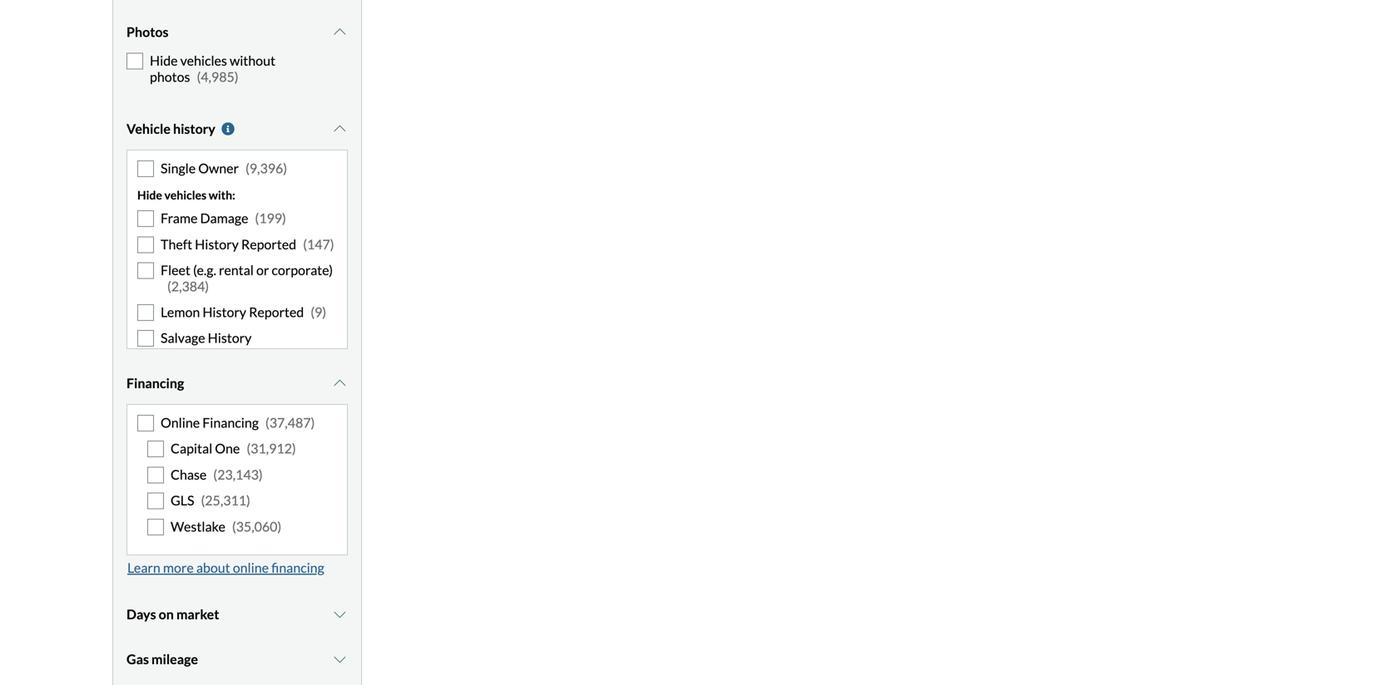 Task type: locate. For each thing, give the bounding box(es) containing it.
3 chevron down image from the top
[[332, 377, 348, 390]]

photos
[[127, 24, 169, 40]]

gls
[[171, 493, 194, 509]]

single owner (9,396)
[[161, 160, 287, 176]]

0 vertical spatial history
[[195, 236, 239, 252]]

history for salvage
[[208, 330, 252, 346]]

hide down the photos
[[150, 53, 178, 69]]

hide
[[150, 53, 178, 69], [137, 188, 162, 202]]

reported down lemon
[[161, 346, 216, 362]]

one
[[215, 441, 240, 457]]

0 vertical spatial financing
[[127, 375, 184, 392]]

info circle image
[[220, 122, 236, 136]]

0 horizontal spatial financing
[[127, 375, 184, 392]]

(25,311)
[[201, 493, 250, 509]]

reported for lemon history reported
[[249, 304, 304, 320]]

financing
[[127, 375, 184, 392], [202, 415, 259, 431]]

corporate)
[[272, 262, 333, 278]]

2 chevron down image from the top
[[332, 122, 348, 136]]

1 vertical spatial hide
[[137, 188, 162, 202]]

owner
[[198, 160, 239, 176]]

2 vertical spatial reported
[[161, 346, 216, 362]]

financing up online
[[127, 375, 184, 392]]

1 vertical spatial history
[[203, 304, 246, 320]]

history down lemon history reported (9)
[[208, 330, 252, 346]]

chevron down image inside photos dropdown button
[[332, 25, 348, 39]]

photos button
[[127, 11, 348, 53]]

history
[[195, 236, 239, 252], [203, 304, 246, 320], [208, 330, 252, 346]]

reported
[[241, 236, 296, 252], [249, 304, 304, 320], [161, 346, 216, 362]]

online
[[233, 560, 269, 576]]

1 chevron down image from the top
[[332, 25, 348, 39]]

2 vertical spatial history
[[208, 330, 252, 346]]

1 vertical spatial reported
[[249, 304, 304, 320]]

online financing (37,487)
[[161, 415, 315, 431]]

(147)
[[303, 236, 334, 252]]

history up salvage history reported
[[203, 304, 246, 320]]

vehicles left the without on the top of page
[[180, 53, 227, 69]]

history down frame damage (199)
[[195, 236, 239, 252]]

gls (25,311)
[[171, 493, 250, 509]]

vehicles for with:
[[164, 188, 206, 202]]

0 vertical spatial reported
[[241, 236, 296, 252]]

chevron down image inside financing dropdown button
[[332, 377, 348, 390]]

hide inside hide vehicles without photos
[[150, 53, 178, 69]]

days on market button
[[127, 594, 348, 636]]

vehicles
[[180, 53, 227, 69], [164, 188, 206, 202]]

0 vertical spatial hide
[[150, 53, 178, 69]]

vehicles inside hide vehicles without photos
[[180, 53, 227, 69]]

hide up frame
[[137, 188, 162, 202]]

chase (23,143)
[[171, 467, 263, 483]]

1 vertical spatial vehicles
[[164, 188, 206, 202]]

hide for hide vehicles without photos
[[150, 53, 178, 69]]

online
[[161, 415, 200, 431]]

chase
[[171, 467, 207, 483]]

history
[[173, 121, 215, 137]]

chevron down image
[[332, 25, 348, 39], [332, 122, 348, 136], [332, 377, 348, 390], [332, 653, 348, 667]]

4 chevron down image from the top
[[332, 653, 348, 667]]

vehicle history button
[[127, 108, 348, 150]]

hide for hide vehicles with:
[[137, 188, 162, 202]]

chevron down image for gas mileage
[[332, 653, 348, 667]]

1 vertical spatial financing
[[202, 415, 259, 431]]

history inside salvage history reported
[[208, 330, 252, 346]]

(4,985)
[[197, 68, 238, 85]]

mileage
[[151, 652, 198, 668]]

chevron down image inside gas mileage dropdown button
[[332, 653, 348, 667]]

capital
[[171, 441, 212, 457]]

vehicles up frame
[[164, 188, 206, 202]]

0 vertical spatial vehicles
[[180, 53, 227, 69]]

(199)
[[255, 210, 286, 227]]

theft
[[161, 236, 192, 252]]

learn more about online financing
[[127, 560, 324, 576]]

history for theft
[[195, 236, 239, 252]]

financing inside dropdown button
[[127, 375, 184, 392]]

reported for theft history reported
[[241, 236, 296, 252]]

financing up the capital one (31,912)
[[202, 415, 259, 431]]

reported left (9)
[[249, 304, 304, 320]]

more
[[163, 560, 194, 576]]

reported down (199)
[[241, 236, 296, 252]]

chevron down image for photos
[[332, 25, 348, 39]]

(37,487)
[[265, 415, 315, 431]]

about
[[196, 560, 230, 576]]



Task type: vqa. For each thing, say whether or not it's contained in the screenshot.
Show all photos (27) link
no



Task type: describe. For each thing, give the bounding box(es) containing it.
salvage history reported
[[161, 330, 252, 362]]

westlake
[[171, 519, 225, 535]]

(e.g.
[[193, 262, 216, 278]]

capital one (31,912)
[[171, 441, 296, 457]]

(31,912)
[[247, 441, 296, 457]]

theft history reported (147)
[[161, 236, 334, 252]]

(9,396)
[[245, 160, 287, 176]]

hide vehicles with:
[[137, 188, 235, 202]]

1 horizontal spatial financing
[[202, 415, 259, 431]]

single
[[161, 160, 196, 176]]

(181)
[[222, 346, 254, 362]]

rental
[[219, 262, 254, 278]]

days on market
[[127, 607, 219, 623]]

gas
[[127, 652, 149, 668]]

(9)
[[311, 304, 326, 320]]

reported inside salvage history reported
[[161, 346, 216, 362]]

history for lemon
[[203, 304, 246, 320]]

learn
[[127, 560, 160, 576]]

fleet (e.g. rental or corporate) (2,384)
[[161, 262, 333, 294]]

(23,143)
[[213, 467, 263, 483]]

(35,060)
[[232, 519, 281, 535]]

vehicles for without
[[180, 53, 227, 69]]

days
[[127, 607, 156, 623]]

vehicle
[[127, 121, 171, 137]]

on
[[159, 607, 174, 623]]

frame
[[161, 210, 198, 227]]

financing
[[271, 560, 324, 576]]

damage
[[200, 210, 248, 227]]

learn more about online financing button
[[127, 556, 325, 581]]

chevron down image for financing
[[332, 377, 348, 390]]

lemon history reported (9)
[[161, 304, 326, 320]]

gas mileage button
[[127, 639, 348, 681]]

or
[[256, 262, 269, 278]]

frame damage (199)
[[161, 210, 286, 227]]

financing button
[[127, 363, 348, 404]]

vehicle history
[[127, 121, 215, 137]]

without
[[230, 53, 275, 69]]

chevron down image
[[332, 608, 348, 622]]

with:
[[209, 188, 235, 202]]

gas mileage
[[127, 652, 198, 668]]

photos
[[150, 68, 190, 85]]

market
[[176, 607, 219, 623]]

salvage
[[161, 330, 205, 346]]

westlake (35,060)
[[171, 519, 281, 535]]

(2,384)
[[167, 278, 209, 294]]

hide vehicles without photos
[[150, 53, 275, 85]]

lemon
[[161, 304, 200, 320]]

fleet
[[161, 262, 190, 278]]



